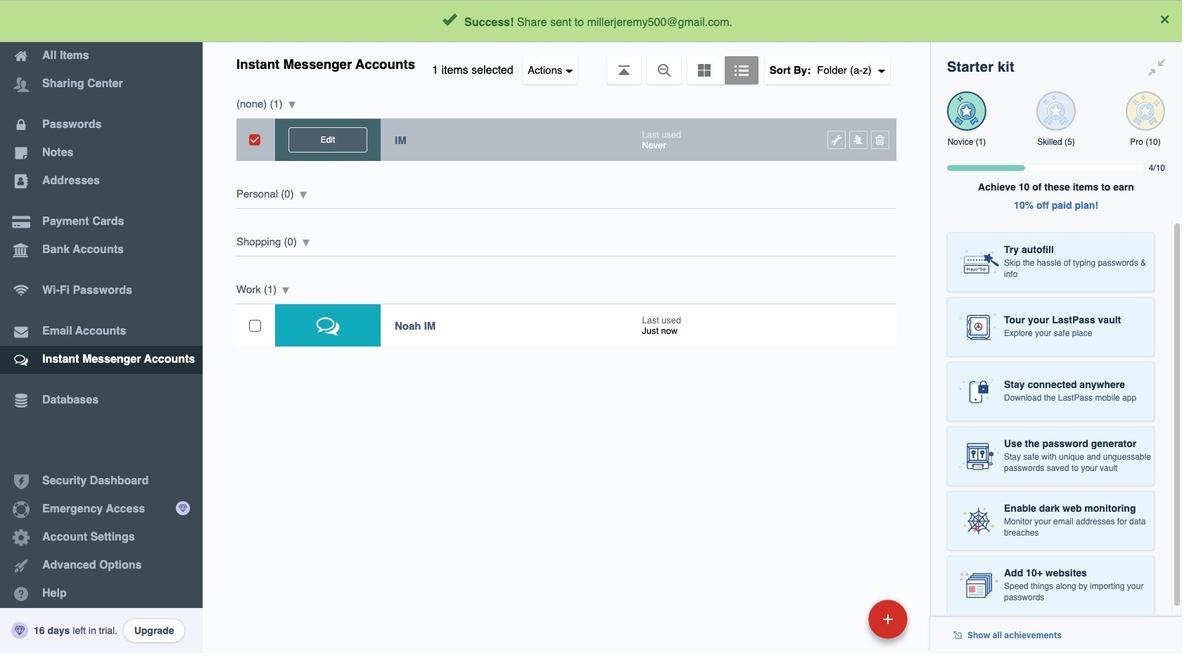 Task type: locate. For each thing, give the bounding box(es) containing it.
search my vault text field
[[339, 6, 901, 37]]

alert
[[0, 0, 1182, 42]]



Task type: describe. For each thing, give the bounding box(es) containing it.
new item navigation
[[772, 596, 916, 654]]

new item element
[[772, 600, 913, 640]]

Search search field
[[339, 6, 901, 37]]

main navigation navigation
[[0, 0, 203, 654]]

vault options navigation
[[203, 42, 930, 84]]



Task type: vqa. For each thing, say whether or not it's contained in the screenshot.
Search search box
yes



